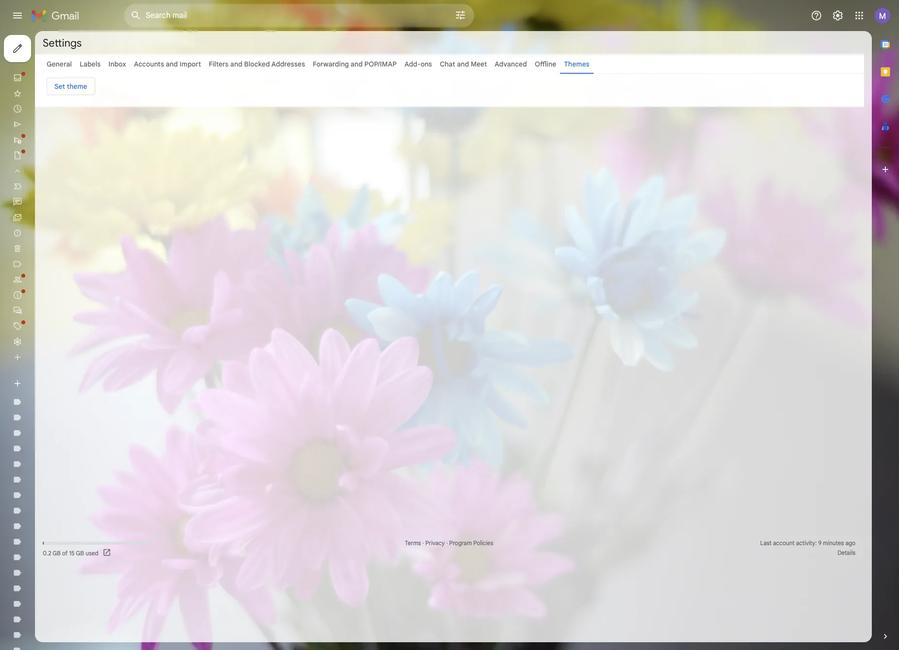 Task type: vqa. For each thing, say whether or not it's contained in the screenshot.
Williams?
no



Task type: locate. For each thing, give the bounding box(es) containing it.
2 and from the left
[[230, 60, 243, 69]]

1 gb from the left
[[53, 550, 61, 557]]

search mail image
[[127, 7, 145, 24]]

0.2
[[43, 550, 51, 557]]

1 horizontal spatial ·
[[447, 540, 448, 547]]

· right terms
[[423, 540, 424, 547]]

set theme button
[[47, 78, 95, 95]]

tab list
[[872, 31, 900, 616]]

·
[[423, 540, 424, 547], [447, 540, 448, 547]]

of
[[62, 550, 68, 557]]

blocked
[[244, 60, 270, 69]]

footer
[[35, 539, 865, 558]]

import
[[180, 60, 201, 69]]

Search mail text field
[[146, 11, 428, 20]]

and for chat
[[457, 60, 469, 69]]

1 · from the left
[[423, 540, 424, 547]]

filters
[[209, 60, 229, 69]]

offline link
[[535, 60, 557, 69]]

advanced link
[[495, 60, 527, 69]]

gb left of on the bottom
[[53, 550, 61, 557]]

details link
[[838, 550, 856, 557]]

0 horizontal spatial ·
[[423, 540, 424, 547]]

add-
[[405, 60, 421, 69]]

inbox
[[109, 60, 126, 69]]

and for filters
[[230, 60, 243, 69]]

and left pop/imap
[[351, 60, 363, 69]]

support image
[[811, 10, 823, 21]]

gb
[[53, 550, 61, 557], [76, 550, 84, 557]]

gmail image
[[31, 6, 84, 25]]

last account activity: 9 minutes ago details
[[761, 540, 856, 557]]

general link
[[47, 60, 72, 69]]

gb right 15
[[76, 550, 84, 557]]

chat and meet
[[440, 60, 487, 69]]

and right the "filters"
[[230, 60, 243, 69]]

4 and from the left
[[457, 60, 469, 69]]

and for forwarding
[[351, 60, 363, 69]]

· right privacy at left bottom
[[447, 540, 448, 547]]

and right chat
[[457, 60, 469, 69]]

and left import
[[166, 60, 178, 69]]

details
[[838, 550, 856, 557]]

labels link
[[80, 60, 101, 69]]

1 and from the left
[[166, 60, 178, 69]]

policies
[[474, 540, 494, 547]]

None search field
[[124, 4, 474, 27]]

2 · from the left
[[447, 540, 448, 547]]

3 and from the left
[[351, 60, 363, 69]]

1 horizontal spatial gb
[[76, 550, 84, 557]]

navigation
[[0, 31, 117, 651]]

ons
[[421, 60, 432, 69]]

set theme
[[54, 82, 87, 91]]

terms · privacy · program policies
[[405, 540, 494, 547]]

15
[[69, 550, 75, 557]]

program policies link
[[450, 540, 494, 547]]

2 gb from the left
[[76, 550, 84, 557]]

account
[[774, 540, 795, 547]]

add-ons
[[405, 60, 432, 69]]

main menu image
[[12, 10, 23, 21]]

activity:
[[797, 540, 817, 547]]

general
[[47, 60, 72, 69]]

and
[[166, 60, 178, 69], [230, 60, 243, 69], [351, 60, 363, 69], [457, 60, 469, 69]]

0 horizontal spatial gb
[[53, 550, 61, 557]]

ago
[[846, 540, 856, 547]]

pop/imap
[[365, 60, 397, 69]]

accounts and import link
[[134, 60, 201, 69]]

minutes
[[824, 540, 845, 547]]

chat and meet link
[[440, 60, 487, 69]]



Task type: describe. For each thing, give the bounding box(es) containing it.
chat
[[440, 60, 455, 69]]

filters and blocked addresses
[[209, 60, 305, 69]]

forwarding and pop/imap link
[[313, 60, 397, 69]]

terms link
[[405, 540, 421, 547]]

9
[[819, 540, 822, 547]]

settings
[[43, 36, 82, 49]]

themes
[[564, 60, 590, 69]]

accounts
[[134, 60, 164, 69]]

privacy link
[[426, 540, 445, 547]]

themes link
[[564, 60, 590, 69]]

offline
[[535, 60, 557, 69]]

advanced search options image
[[451, 5, 471, 25]]

settings image
[[833, 10, 844, 21]]

set
[[54, 82, 65, 91]]

0.2 gb of 15 gb used
[[43, 550, 98, 557]]

advanced
[[495, 60, 527, 69]]

accounts and import
[[134, 60, 201, 69]]

addresses
[[272, 60, 305, 69]]

program
[[450, 540, 472, 547]]

privacy
[[426, 540, 445, 547]]

meet
[[471, 60, 487, 69]]

theme
[[67, 82, 87, 91]]

filters and blocked addresses link
[[209, 60, 305, 69]]

inbox link
[[109, 60, 126, 69]]

terms
[[405, 540, 421, 547]]

labels
[[80, 60, 101, 69]]

used
[[85, 550, 98, 557]]

and for accounts
[[166, 60, 178, 69]]

add-ons link
[[405, 60, 432, 69]]

follow link to manage storage image
[[102, 549, 112, 558]]

forwarding
[[313, 60, 349, 69]]

footer containing terms
[[35, 539, 865, 558]]

last
[[761, 540, 772, 547]]

forwarding and pop/imap
[[313, 60, 397, 69]]



